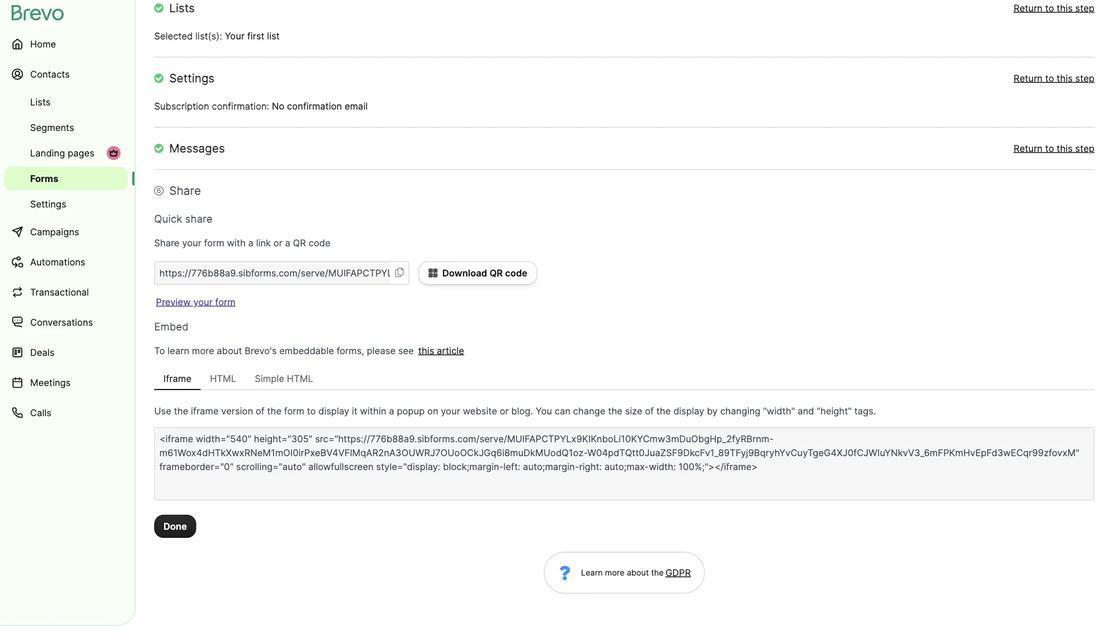 Task type: locate. For each thing, give the bounding box(es) containing it.
form down simple html link at the left of the page
[[284, 405, 304, 417]]

return for messages
[[1014, 143, 1043, 154]]

about left gdpr link
[[627, 568, 649, 578]]

confirmation right no
[[287, 100, 342, 112]]

code right link
[[309, 237, 331, 248]]

the down simple at the bottom left
[[267, 405, 282, 417]]

step for settings
[[1076, 72, 1095, 84]]

0 vertical spatial return to this step
[[1014, 2, 1095, 14]]

1 return to this step from the top
[[1014, 2, 1095, 14]]

preview your form link
[[154, 296, 236, 308]]

see
[[398, 345, 414, 356]]

lists
[[169, 1, 195, 15], [30, 96, 51, 108]]

1 horizontal spatial or
[[500, 405, 509, 417]]

embeddable
[[279, 345, 334, 356]]

"width"
[[763, 405, 795, 417]]

1 vertical spatial form
[[215, 296, 236, 308]]

settings link
[[5, 193, 128, 216]]

your right on at the bottom left of page
[[441, 405, 460, 417]]

transactional
[[30, 286, 89, 298]]

a right link
[[285, 237, 290, 248]]

2 return image from the top
[[154, 144, 164, 153]]

1 step from the top
[[1076, 2, 1095, 14]]

home link
[[5, 30, 128, 58]]

your for preview
[[193, 296, 213, 308]]

2 return to this step from the top
[[1014, 72, 1095, 84]]

more inside learn more about the gdpr
[[605, 568, 625, 578]]

share your form with a link or a qr code
[[154, 237, 331, 248]]

about up html link in the left bottom of the page
[[217, 345, 242, 356]]

the left gdpr
[[651, 568, 664, 578]]

1 return to this step button from the top
[[1014, 1, 1095, 15]]

lists link
[[5, 90, 128, 114]]

1 of from the left
[[256, 405, 265, 417]]

form
[[204, 237, 224, 248], [215, 296, 236, 308], [284, 405, 304, 417]]

1 vertical spatial return to this step button
[[1014, 71, 1095, 85]]

0 horizontal spatial display
[[318, 405, 349, 417]]

home
[[30, 38, 56, 50]]

gdpr
[[666, 567, 691, 578]]

0 vertical spatial more
[[192, 345, 214, 356]]

qr right download
[[490, 267, 503, 279]]

6
[[157, 186, 161, 195]]

<iframe width="540" height="305" src="https://776b88a9.sibforms.com/serve/MUIFAPCTPYLx9KIKnboLi10KYCmw3mDuObgHp_2fyRBrnm-m61Wox4dHTkXwxRNeM1mOI0irPxeBV4VFlMqAR2nA3OUWRJ7OUoOCkJGq6i8muDkMUodQ1oz-W04pdTQtt0JuaZSF9DkcFv1_89TFyj9BqryhYvCuyTgeG4XJ0fCJWIuYNkvV3_6mFPKmHvEpFd3wECqr99zfovxM" frameborder="0" scrolling="auto" allowfullscreen style="display: block;margin-left: auto;margin-right: auto;max-width: 100%;"></iframe> text field
[[155, 428, 1094, 500]]

2 vertical spatial your
[[441, 405, 460, 417]]

within
[[360, 405, 386, 417]]

size
[[625, 405, 643, 417]]

return image
[[154, 3, 164, 13], [154, 144, 164, 153]]

2 horizontal spatial a
[[389, 405, 394, 417]]

0 vertical spatial settings
[[169, 71, 215, 85]]

0 horizontal spatial lists
[[30, 96, 51, 108]]

0 vertical spatial your
[[182, 237, 202, 248]]

return for lists
[[1014, 2, 1043, 14]]

settings up subscription
[[169, 71, 215, 85]]

None text field
[[155, 262, 390, 284]]

1 horizontal spatial display
[[674, 405, 705, 417]]

1 vertical spatial qr
[[490, 267, 503, 279]]

to
[[1046, 2, 1054, 14], [1046, 72, 1054, 84], [1046, 143, 1054, 154], [307, 405, 316, 417]]

1 vertical spatial return image
[[154, 144, 164, 153]]

your for share
[[182, 237, 202, 248]]

article
[[437, 345, 464, 356]]

qr
[[293, 237, 306, 248], [490, 267, 503, 279]]

of right the version
[[256, 405, 265, 417]]

form right "preview"
[[215, 296, 236, 308]]

2 return to this step button from the top
[[1014, 71, 1095, 85]]

1 return image from the top
[[154, 3, 164, 13]]

1 horizontal spatial confirmation
[[287, 100, 342, 112]]

a left link
[[248, 237, 254, 248]]

1 horizontal spatial lists
[[169, 1, 195, 15]]

you
[[536, 405, 552, 417]]

html up the version
[[210, 373, 236, 384]]

of
[[256, 405, 265, 417], [645, 405, 654, 417]]

a
[[248, 237, 254, 248], [285, 237, 290, 248], [389, 405, 394, 417]]

0 vertical spatial step
[[1076, 2, 1095, 14]]

2 vertical spatial return
[[1014, 143, 1043, 154]]

confirmation left no
[[212, 100, 267, 112]]

more
[[192, 345, 214, 356], [605, 568, 625, 578]]

subscription
[[154, 100, 209, 112]]

1 horizontal spatial code
[[505, 267, 528, 279]]

lists up 'selected'
[[169, 1, 195, 15]]

website
[[463, 405, 497, 417]]

return to this step button
[[1014, 1, 1095, 15], [1014, 71, 1095, 85], [1014, 141, 1095, 155]]

left___rvooi image
[[109, 148, 118, 158]]

or right link
[[274, 237, 283, 248]]

"height"
[[817, 405, 852, 417]]

lists up segments
[[30, 96, 51, 108]]

selected
[[154, 30, 193, 41]]

0 horizontal spatial of
[[256, 405, 265, 417]]

0 vertical spatial return to this step button
[[1014, 1, 1095, 15]]

0 horizontal spatial html
[[210, 373, 236, 384]]

html down embeddable
[[287, 373, 313, 384]]

form for preview
[[215, 296, 236, 308]]

1 vertical spatial step
[[1076, 72, 1095, 84]]

3 step from the top
[[1076, 143, 1095, 154]]

to for lists
[[1046, 2, 1054, 14]]

gdpr link
[[664, 566, 691, 580]]

0 vertical spatial or
[[274, 237, 283, 248]]

return to this step for lists
[[1014, 2, 1095, 14]]

1 vertical spatial return to this step
[[1014, 72, 1095, 84]]

use
[[154, 405, 171, 417]]

download qr code
[[442, 267, 528, 279]]

share right 6
[[169, 184, 201, 198]]

1 vertical spatial lists
[[30, 96, 51, 108]]

return image up 'selected'
[[154, 3, 164, 13]]

1 vertical spatial more
[[605, 568, 625, 578]]

1 return from the top
[[1014, 2, 1043, 14]]

qr right link
[[293, 237, 306, 248]]

calls
[[30, 407, 51, 418]]

this for lists
[[1057, 2, 1073, 14]]

contacts
[[30, 68, 70, 80]]

2 vertical spatial return to this step
[[1014, 143, 1095, 154]]

1 horizontal spatial more
[[605, 568, 625, 578]]

1 vertical spatial settings
[[30, 198, 66, 210]]

3 return from the top
[[1014, 143, 1043, 154]]

code right download
[[505, 267, 528, 279]]

2 return from the top
[[1014, 72, 1043, 84]]

deals link
[[5, 339, 128, 366]]

a right within
[[389, 405, 394, 417]]

1 vertical spatial code
[[505, 267, 528, 279]]

of right size
[[645, 405, 654, 417]]

1 vertical spatial about
[[627, 568, 649, 578]]

0 horizontal spatial a
[[248, 237, 254, 248]]

1 vertical spatial return
[[1014, 72, 1043, 84]]

0 horizontal spatial or
[[274, 237, 283, 248]]

1 vertical spatial your
[[193, 296, 213, 308]]

0 vertical spatial lists
[[169, 1, 195, 15]]

return for settings
[[1014, 72, 1043, 84]]

1 horizontal spatial of
[[645, 405, 654, 417]]

1 vertical spatial share
[[154, 237, 180, 248]]

landing
[[30, 147, 65, 159]]

or
[[274, 237, 283, 248], [500, 405, 509, 417]]

1 horizontal spatial html
[[287, 373, 313, 384]]

0 vertical spatial return
[[1014, 2, 1043, 14]]

settings
[[169, 71, 215, 85], [30, 198, 66, 210]]

share down quick on the left
[[154, 237, 180, 248]]

return image left messages
[[154, 144, 164, 153]]

quick share
[[154, 212, 212, 225]]

conversations
[[30, 317, 93, 328]]

1 display from the left
[[318, 405, 349, 417]]

0 horizontal spatial code
[[309, 237, 331, 248]]

html
[[210, 373, 236, 384], [287, 373, 313, 384]]

your right "preview"
[[193, 296, 213, 308]]

0 horizontal spatial qr
[[293, 237, 306, 248]]

share
[[185, 212, 212, 225]]

this
[[1057, 2, 1073, 14], [1057, 72, 1073, 84], [1057, 143, 1073, 154], [418, 345, 434, 356]]

0 vertical spatial code
[[309, 237, 331, 248]]

display left by
[[674, 405, 705, 417]]

1 horizontal spatial settings
[[169, 71, 215, 85]]

or left blog.
[[500, 405, 509, 417]]

code
[[309, 237, 331, 248], [505, 267, 528, 279]]

step for messages
[[1076, 143, 1095, 154]]

display
[[318, 405, 349, 417], [674, 405, 705, 417]]

embed
[[154, 320, 189, 333]]

0 vertical spatial return image
[[154, 3, 164, 13]]

0 vertical spatial share
[[169, 184, 201, 198]]

your down share
[[182, 237, 202, 248]]

preview
[[156, 296, 191, 308]]

qr inside button
[[490, 267, 503, 279]]

0 vertical spatial form
[[204, 237, 224, 248]]

1 horizontal spatial qr
[[490, 267, 503, 279]]

3 return to this step from the top
[[1014, 143, 1095, 154]]

simple html
[[255, 373, 313, 384]]

the right size
[[657, 405, 671, 417]]

3 return to this step button from the top
[[1014, 141, 1095, 155]]

2 vertical spatial return to this step button
[[1014, 141, 1095, 155]]

return image for lists
[[154, 3, 164, 13]]

2 confirmation from the left
[[287, 100, 342, 112]]

the
[[174, 405, 188, 417], [267, 405, 282, 417], [608, 405, 623, 417], [657, 405, 671, 417], [651, 568, 664, 578]]

preview your form
[[156, 296, 236, 308]]

0 vertical spatial qr
[[293, 237, 306, 248]]

1 horizontal spatial about
[[627, 568, 649, 578]]

transactional link
[[5, 278, 128, 306]]

list
[[267, 30, 280, 41]]

settings down forms
[[30, 198, 66, 210]]

step
[[1076, 2, 1095, 14], [1076, 72, 1095, 84], [1076, 143, 1095, 154]]

the left size
[[608, 405, 623, 417]]

form left with
[[204, 237, 224, 248]]

contacts link
[[5, 60, 128, 88]]

about
[[217, 345, 242, 356], [627, 568, 649, 578]]

use the iframe version of the form to display it within a popup on your website or blog. you can change the size of the display by changing "width" and "height" tags.
[[154, 405, 876, 417]]

return to this step
[[1014, 2, 1095, 14], [1014, 72, 1095, 84], [1014, 143, 1095, 154]]

meetings
[[30, 377, 71, 388]]

display left it on the bottom left
[[318, 405, 349, 417]]

learn
[[581, 568, 603, 578]]

0 horizontal spatial settings
[[30, 198, 66, 210]]

0 horizontal spatial confirmation
[[212, 100, 267, 112]]

your
[[182, 237, 202, 248], [193, 296, 213, 308], [441, 405, 460, 417]]

2 vertical spatial step
[[1076, 143, 1095, 154]]

learn more about the gdpr
[[581, 567, 691, 578]]

0 vertical spatial about
[[217, 345, 242, 356]]

2 step from the top
[[1076, 72, 1095, 84]]

and
[[798, 405, 814, 417]]

0 horizontal spatial more
[[192, 345, 214, 356]]



Task type: vqa. For each thing, say whether or not it's contained in the screenshot.
the topmost code
yes



Task type: describe. For each thing, give the bounding box(es) containing it.
subscription confirmation : no confirmation email
[[154, 100, 368, 112]]

:
[[267, 100, 269, 112]]

on
[[427, 405, 438, 417]]

return image
[[154, 74, 164, 83]]

2 html from the left
[[287, 373, 313, 384]]

blog.
[[511, 405, 533, 417]]

deals
[[30, 347, 55, 358]]

email
[[345, 100, 368, 112]]

return to this step button for messages
[[1014, 141, 1095, 155]]

form for share
[[204, 237, 224, 248]]

your
[[225, 30, 245, 41]]

tags.
[[855, 405, 876, 417]]

selected list(s): your first list
[[154, 30, 280, 41]]

popup
[[397, 405, 425, 417]]

meetings link
[[5, 369, 128, 397]]

conversations link
[[5, 309, 128, 336]]

learn
[[168, 345, 189, 356]]

quick
[[154, 212, 182, 225]]

step for lists
[[1076, 2, 1095, 14]]

simple html link
[[246, 367, 323, 390]]

list(s):
[[195, 30, 222, 41]]

share for share your form with a link or a qr code
[[154, 237, 180, 248]]

by
[[707, 405, 718, 417]]

iframe
[[164, 373, 191, 384]]

to
[[154, 345, 165, 356]]

share for share
[[169, 184, 201, 198]]

1 horizontal spatial a
[[285, 237, 290, 248]]

first
[[247, 30, 264, 41]]

link
[[256, 237, 271, 248]]

to for settings
[[1046, 72, 1054, 84]]

about inside learn more about the gdpr
[[627, 568, 649, 578]]

2 of from the left
[[645, 405, 654, 417]]

please
[[367, 345, 396, 356]]

changing
[[720, 405, 761, 417]]

done button
[[154, 515, 196, 538]]

version
[[221, 405, 253, 417]]

segments
[[30, 122, 74, 133]]

iframe
[[191, 405, 219, 417]]

download qr code button
[[419, 262, 537, 285]]

forms,
[[337, 345, 364, 356]]

campaigns link
[[5, 218, 128, 246]]

no
[[272, 100, 284, 112]]

return image for messages
[[154, 144, 164, 153]]

1 confirmation from the left
[[212, 100, 267, 112]]

segments link
[[5, 116, 128, 139]]

done
[[164, 521, 187, 532]]

forms link
[[5, 167, 128, 190]]

landing pages
[[30, 147, 94, 159]]

landing pages link
[[5, 141, 128, 165]]

this article link
[[417, 345, 464, 356]]

simple
[[255, 373, 284, 384]]

return to this step button for settings
[[1014, 71, 1095, 85]]

pages
[[68, 147, 94, 159]]

to learn more about brevo's embeddable forms, please see this article
[[154, 345, 464, 356]]

code inside button
[[505, 267, 528, 279]]

the right use
[[174, 405, 188, 417]]

this for settings
[[1057, 72, 1073, 84]]

this for messages
[[1057, 143, 1073, 154]]

automations
[[30, 256, 85, 268]]

return to this step for settings
[[1014, 72, 1095, 84]]

2 vertical spatial form
[[284, 405, 304, 417]]

it
[[352, 405, 358, 417]]

campaigns
[[30, 226, 79, 237]]

1 vertical spatial or
[[500, 405, 509, 417]]

forms
[[30, 173, 58, 184]]

the inside learn more about the gdpr
[[651, 568, 664, 578]]

messages
[[169, 141, 225, 155]]

with
[[227, 237, 246, 248]]

1 html from the left
[[210, 373, 236, 384]]

brevo's
[[245, 345, 277, 356]]

2 display from the left
[[674, 405, 705, 417]]

can
[[555, 405, 571, 417]]

automations link
[[5, 248, 128, 276]]

download
[[442, 267, 487, 279]]

return to this step button for lists
[[1014, 1, 1095, 15]]

html link
[[201, 367, 246, 390]]

change
[[573, 405, 606, 417]]

return to this step for messages
[[1014, 143, 1095, 154]]

calls link
[[5, 399, 128, 427]]

0 horizontal spatial about
[[217, 345, 242, 356]]

iframe link
[[154, 367, 201, 390]]

to for messages
[[1046, 143, 1054, 154]]



